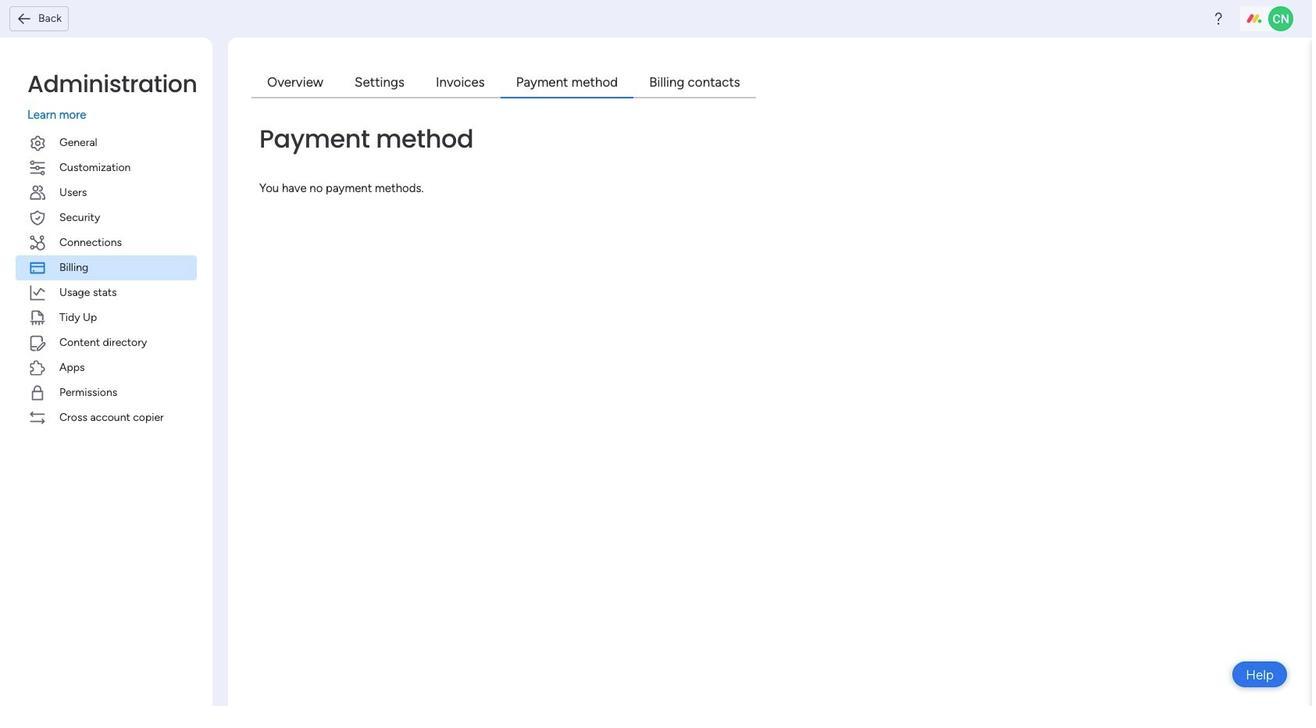 Task type: locate. For each thing, give the bounding box(es) containing it.
help image
[[1211, 11, 1226, 27]]



Task type: vqa. For each thing, say whether or not it's contained in the screenshot.
COOL NAME image
yes



Task type: describe. For each thing, give the bounding box(es) containing it.
cool name image
[[1268, 6, 1293, 31]]

back to workspace image
[[16, 11, 32, 26]]



